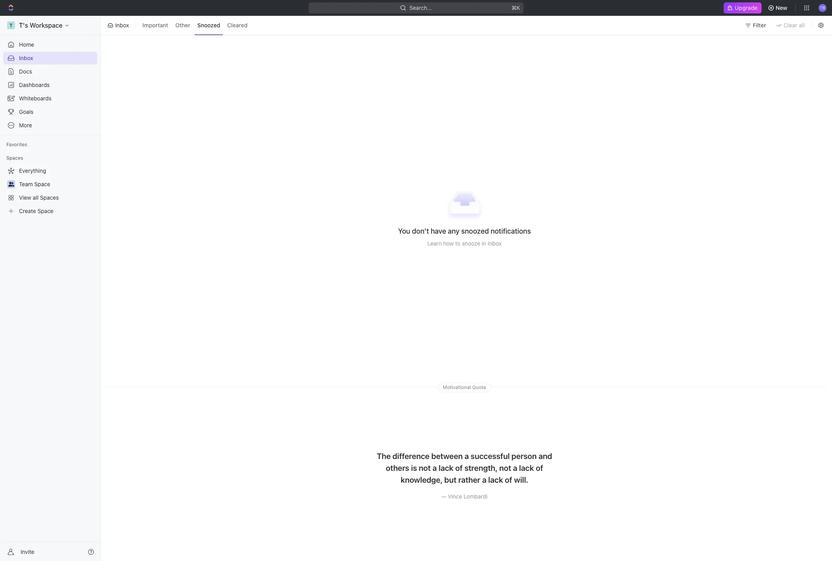 Task type: describe. For each thing, give the bounding box(es) containing it.
upgrade
[[735, 4, 758, 11]]

vince
[[448, 493, 462, 500]]

goals link
[[3, 106, 97, 118]]

2 vertical spatial inbox
[[488, 240, 502, 247]]

more button
[[3, 119, 97, 132]]

snoozed
[[197, 22, 220, 29]]

cleared
[[227, 22, 248, 29]]

important
[[142, 22, 168, 29]]

to
[[455, 240, 460, 247]]

create space link
[[3, 205, 96, 218]]

docs link
[[3, 65, 97, 78]]

rather
[[458, 476, 480, 485]]

2 horizontal spatial of
[[536, 464, 543, 473]]

learn how to snooze in inbox
[[427, 240, 502, 247]]

notifications
[[491, 227, 531, 236]]

a up will.
[[513, 464, 517, 473]]

person
[[512, 452, 537, 461]]

you don't have any snoozed notifications
[[398, 227, 531, 236]]

the
[[377, 452, 391, 461]]

will.
[[514, 476, 528, 485]]

filter
[[753, 22, 766, 28]]

user group image
[[8, 182, 14, 187]]

1 horizontal spatial of
[[505, 476, 512, 485]]

a down the between
[[433, 464, 437, 473]]

the difference between a successful person and others is not a lack of strength, not a lack of knowledge, but rather a lack of will.
[[377, 452, 552, 485]]

cleared button
[[225, 19, 250, 32]]

don't
[[412, 227, 429, 236]]

whiteboards
[[19, 95, 52, 102]]

1 vertical spatial spaces
[[40, 194, 59, 201]]

any
[[448, 227, 460, 236]]

between
[[431, 452, 463, 461]]

lombardi
[[464, 493, 488, 500]]

all for view
[[33, 194, 38, 201]]

view all spaces
[[19, 194, 59, 201]]

and
[[539, 452, 552, 461]]

learn
[[427, 240, 442, 247]]

⌘k
[[512, 4, 520, 11]]

space for create space
[[37, 208, 53, 214]]

inbox link
[[3, 52, 97, 64]]

all for clear
[[799, 22, 805, 28]]

how
[[443, 240, 454, 247]]

but
[[444, 476, 457, 485]]

team space link
[[19, 178, 96, 191]]

dashboards link
[[3, 79, 97, 91]]

motivational
[[443, 385, 471, 391]]

more
[[19, 122, 32, 129]]

create space
[[19, 208, 53, 214]]

snoozed
[[461, 227, 489, 236]]

learn how to snooze in inbox link
[[427, 240, 502, 247]]

snoozed button
[[195, 19, 223, 32]]

1 not from the left
[[419, 464, 431, 473]]

invite
[[21, 549, 34, 555]]

important button
[[140, 19, 171, 32]]

others
[[386, 464, 409, 473]]

tb button
[[816, 2, 829, 14]]

clear all button
[[773, 19, 810, 32]]

2 horizontal spatial lack
[[519, 464, 534, 473]]

team space
[[19, 181, 50, 188]]

tb
[[820, 5, 825, 10]]

is
[[411, 464, 417, 473]]

difference
[[393, 452, 430, 461]]

quote
[[472, 385, 486, 391]]



Task type: vqa. For each thing, say whether or not it's contained in the screenshot.
CLICKUP LOGO
no



Task type: locate. For each thing, give the bounding box(es) containing it.
t's workspace
[[19, 22, 63, 29]]

goals
[[19, 108, 33, 115]]

all
[[799, 22, 805, 28], [33, 194, 38, 201]]

1 horizontal spatial not
[[499, 464, 511, 473]]

lack down person
[[519, 464, 534, 473]]

inbox inside sidebar navigation
[[19, 55, 33, 61]]

lack
[[439, 464, 454, 473], [519, 464, 534, 473], [488, 476, 503, 485]]

clear all
[[784, 22, 805, 28]]

new
[[776, 4, 787, 11]]

—
[[442, 493, 446, 500]]

not down the successful
[[499, 464, 511, 473]]

of
[[455, 464, 463, 473], [536, 464, 543, 473], [505, 476, 512, 485]]

t's workspace, , element
[[7, 21, 15, 29]]

spaces down favorites button
[[6, 155, 23, 161]]

space inside the create space "link"
[[37, 208, 53, 214]]

tree
[[3, 165, 97, 218]]

space down view all spaces link
[[37, 208, 53, 214]]

2 not from the left
[[499, 464, 511, 473]]

1 horizontal spatial inbox
[[115, 22, 129, 28]]

a down strength,
[[482, 476, 487, 485]]

tab list containing important
[[138, 14, 252, 36]]

view all spaces link
[[3, 192, 96, 204]]

space inside team space link
[[34, 181, 50, 188]]

home link
[[3, 38, 97, 51]]

1 vertical spatial space
[[37, 208, 53, 214]]

tree containing everything
[[3, 165, 97, 218]]

team
[[19, 181, 33, 188]]

successful
[[471, 452, 510, 461]]

0 horizontal spatial not
[[419, 464, 431, 473]]

workspace
[[30, 22, 63, 29]]

home
[[19, 41, 34, 48]]

all inside 'button'
[[799, 22, 805, 28]]

tree inside sidebar navigation
[[3, 165, 97, 218]]

1 horizontal spatial all
[[799, 22, 805, 28]]

you
[[398, 227, 410, 236]]

spaces up the create space "link"
[[40, 194, 59, 201]]

knowledge,
[[401, 476, 443, 485]]

lack down the between
[[439, 464, 454, 473]]

0 vertical spatial inbox
[[115, 22, 129, 28]]

favorites
[[6, 142, 27, 148]]

all inside sidebar navigation
[[33, 194, 38, 201]]

0 horizontal spatial spaces
[[6, 155, 23, 161]]

0 vertical spatial space
[[34, 181, 50, 188]]

create
[[19, 208, 36, 214]]

whiteboards link
[[3, 92, 97, 105]]

inbox
[[115, 22, 129, 28], [19, 55, 33, 61], [488, 240, 502, 247]]

upgrade link
[[724, 2, 762, 13]]

view
[[19, 194, 31, 201]]

not right is
[[419, 464, 431, 473]]

a
[[465, 452, 469, 461], [433, 464, 437, 473], [513, 464, 517, 473], [482, 476, 487, 485]]

of up but
[[455, 464, 463, 473]]

0 horizontal spatial inbox
[[19, 55, 33, 61]]

sidebar navigation
[[0, 16, 102, 562]]

inbox left important
[[115, 22, 129, 28]]

tab list
[[138, 14, 252, 36]]

other button
[[173, 19, 193, 32]]

in
[[482, 240, 486, 247]]

1 horizontal spatial lack
[[488, 476, 503, 485]]

search...
[[410, 4, 432, 11]]

a up strength,
[[465, 452, 469, 461]]

inbox down home
[[19, 55, 33, 61]]

filter button
[[742, 19, 771, 32]]

1 horizontal spatial spaces
[[40, 194, 59, 201]]

other
[[175, 22, 190, 29]]

space for team space
[[34, 181, 50, 188]]

clear
[[784, 22, 797, 28]]

all right view
[[33, 194, 38, 201]]

0 horizontal spatial all
[[33, 194, 38, 201]]

strength,
[[465, 464, 498, 473]]

1 vertical spatial inbox
[[19, 55, 33, 61]]

docs
[[19, 68, 32, 75]]

favorites button
[[3, 140, 30, 150]]

1 vertical spatial all
[[33, 194, 38, 201]]

have
[[431, 227, 446, 236]]

0 horizontal spatial of
[[455, 464, 463, 473]]

snooze
[[462, 240, 480, 247]]

motivational quote
[[443, 385, 486, 391]]

spaces
[[6, 155, 23, 161], [40, 194, 59, 201]]

dashboards
[[19, 82, 50, 88]]

not
[[419, 464, 431, 473], [499, 464, 511, 473]]

0 vertical spatial all
[[799, 22, 805, 28]]

t
[[10, 22, 13, 28]]

0 vertical spatial spaces
[[6, 155, 23, 161]]

everything
[[19, 167, 46, 174]]

space
[[34, 181, 50, 188], [37, 208, 53, 214]]

t's
[[19, 22, 28, 29]]

space up view all spaces
[[34, 181, 50, 188]]

of left will.
[[505, 476, 512, 485]]

— vince lombardi
[[442, 493, 488, 500]]

lack down strength,
[[488, 476, 503, 485]]

all right the clear on the top of page
[[799, 22, 805, 28]]

2 horizontal spatial inbox
[[488, 240, 502, 247]]

inbox right in
[[488, 240, 502, 247]]

new button
[[765, 2, 792, 14]]

0 horizontal spatial lack
[[439, 464, 454, 473]]

of down and
[[536, 464, 543, 473]]

everything link
[[3, 165, 96, 177]]



